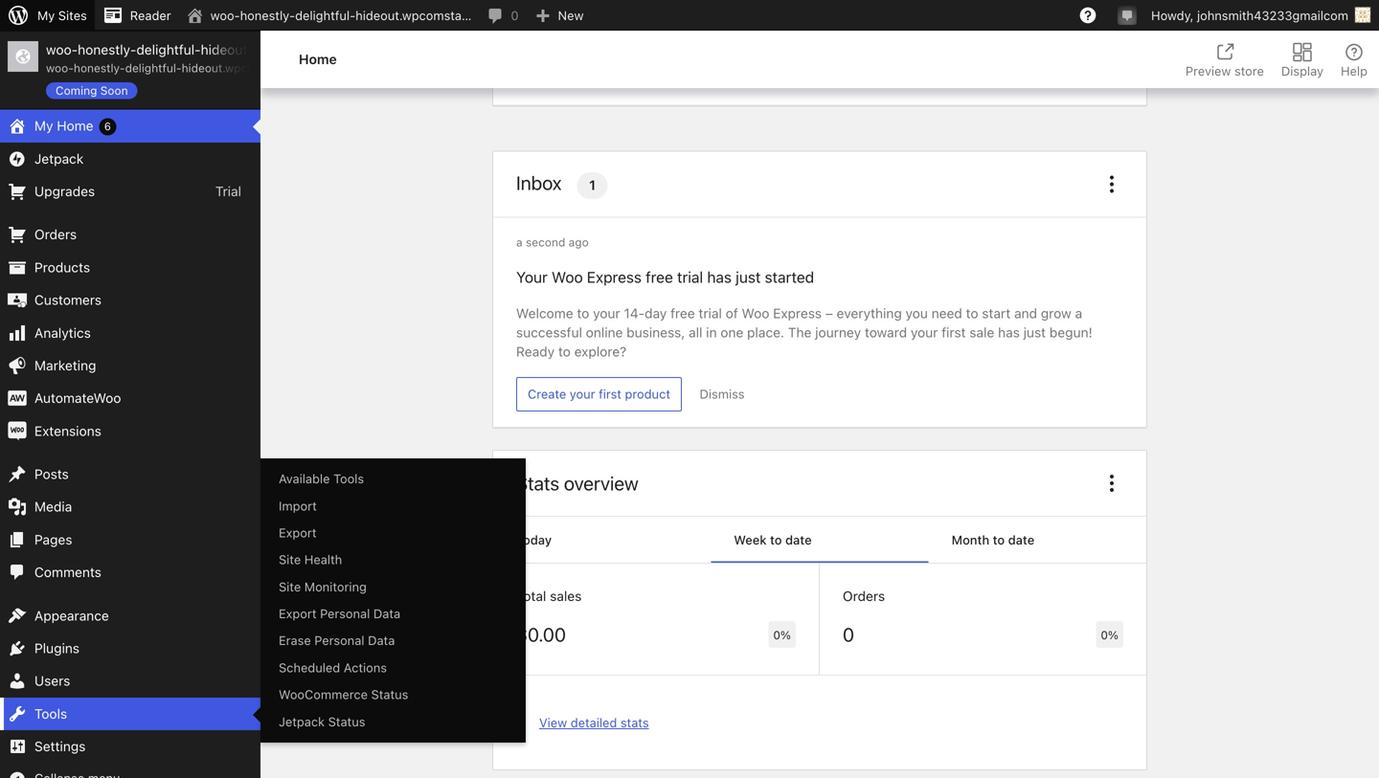 Task type: vqa. For each thing, say whether or not it's contained in the screenshot.
MONITORING
yes



Task type: locate. For each thing, give the bounding box(es) containing it.
date right week
[[785, 533, 812, 547]]

just
[[736, 268, 761, 287], [1023, 325, 1046, 341]]

started
[[765, 268, 814, 287]]

1 vertical spatial jetpack
[[279, 715, 325, 729]]

to down successful at the left of page
[[558, 344, 571, 360]]

0 horizontal spatial date
[[785, 533, 812, 547]]

0 vertical spatial status
[[371, 688, 408, 702]]

a second ago
[[516, 236, 589, 249]]

express up the
[[773, 306, 822, 321]]

woo- up coming
[[46, 61, 74, 75]]

1 vertical spatial status
[[328, 715, 365, 729]]

0 horizontal spatial woo
[[552, 268, 583, 287]]

1 vertical spatial export
[[279, 607, 317, 621]]

0 vertical spatial delightful-
[[295, 8, 355, 23]]

1 date from the left
[[785, 533, 812, 547]]

month to date button
[[929, 517, 1146, 563]]

woo
[[552, 268, 583, 287], [742, 306, 769, 321]]

1 horizontal spatial tab list
[[1174, 31, 1379, 88]]

help
[[1341, 64, 1368, 78]]

1 vertical spatial tools
[[34, 706, 67, 722]]

1 horizontal spatial has
[[998, 325, 1020, 341]]

to up online
[[577, 306, 589, 321]]

everything
[[837, 306, 902, 321]]

create
[[528, 387, 566, 401]]

1 vertical spatial home
[[57, 118, 93, 134]]

0 vertical spatial woo-
[[210, 8, 240, 23]]

products link
[[0, 251, 260, 284]]

0 vertical spatial trial
[[677, 268, 703, 287]]

0 vertical spatial export
[[279, 526, 317, 540]]

help button
[[1329, 31, 1379, 88]]

first down "need"
[[942, 325, 966, 341]]

2 site from the top
[[279, 580, 301, 594]]

home down woo-honestly-delightful-hideout.wpcomsta… link
[[299, 51, 337, 67]]

data
[[373, 607, 400, 621], [368, 634, 395, 648]]

1 vertical spatial woo
[[742, 306, 769, 321]]

export for export personal data
[[279, 607, 317, 621]]

media link
[[0, 491, 260, 524]]

a inside welcome to your 14-day free trial of woo express – everything you need to start and grow a successful online business, all in one place. the journey toward your first sale has just begun! ready to explore?
[[1075, 306, 1082, 321]]

0 horizontal spatial 0
[[511, 8, 519, 23]]

pages
[[34, 532, 72, 548]]

1 vertical spatial my
[[34, 118, 53, 134]]

just inside welcome to your 14-day free trial of woo express – everything you need to start and grow a successful online business, all in one place. the journey toward your first sale has just begun! ready to explore?
[[1023, 325, 1046, 341]]

1 horizontal spatial home
[[299, 51, 337, 67]]

just up of
[[736, 268, 761, 287]]

site down site health at the left bottom of page
[[279, 580, 301, 594]]

woocommerce
[[279, 688, 368, 702]]

0 horizontal spatial orders
[[34, 227, 77, 242]]

personal inside export personal data link
[[320, 607, 370, 621]]

status down scheduled actions link
[[371, 688, 408, 702]]

notification image
[[1120, 7, 1135, 22]]

import
[[279, 499, 317, 513]]

just inside your woo express free trial has just started link
[[736, 268, 761, 287]]

1 horizontal spatial woo
[[742, 306, 769, 321]]

tools
[[333, 472, 364, 486], [34, 706, 67, 722]]

extensions
[[34, 423, 101, 439]]

1 vertical spatial honestly-
[[78, 42, 136, 57]]

0 horizontal spatial tab list
[[493, 517, 1146, 564]]

home
[[299, 51, 337, 67], [57, 118, 93, 134]]

to inside month to date button
[[993, 533, 1005, 547]]

1 vertical spatial trial
[[699, 306, 722, 321]]

2 horizontal spatial a
[[1075, 306, 1082, 321]]

first
[[942, 325, 966, 341], [599, 387, 622, 401]]

just down and
[[1023, 325, 1046, 341]]

detailed
[[571, 716, 617, 730]]

customers link
[[0, 284, 260, 317]]

free up day
[[646, 268, 673, 287]]

a up begun!
[[1075, 306, 1082, 321]]

1 vertical spatial free
[[670, 306, 695, 321]]

status inside woocommerce status link
[[371, 688, 408, 702]]

delightful- for hideout.wpcomstaging.com
[[136, 42, 201, 57]]

2 vertical spatial your
[[570, 387, 595, 401]]

date inside month to date button
[[1008, 533, 1035, 547]]

site
[[279, 553, 301, 567], [279, 580, 301, 594]]

0 vertical spatial jetpack
[[34, 151, 84, 166]]

1 vertical spatial delightful-
[[136, 42, 201, 57]]

pages link
[[0, 524, 260, 557]]

jetpack status
[[279, 715, 365, 729]]

tools right the available
[[333, 472, 364, 486]]

1 vertical spatial personal
[[314, 634, 364, 648]]

0% for $0.00
[[773, 629, 791, 642]]

your down you
[[911, 325, 938, 341]]

1 export from the top
[[279, 526, 317, 540]]

0 horizontal spatial express
[[587, 268, 642, 287]]

has
[[707, 268, 732, 287], [998, 325, 1020, 341]]

1 vertical spatial has
[[998, 325, 1020, 341]]

1 horizontal spatial first
[[942, 325, 966, 341]]

0 vertical spatial data
[[373, 607, 400, 621]]

tools down users
[[34, 706, 67, 722]]

personal inside 'erase personal data' link
[[314, 634, 364, 648]]

products
[[34, 259, 90, 275]]

1 horizontal spatial a
[[591, 6, 599, 22]]

date for week to date
[[785, 533, 812, 547]]

0
[[511, 8, 519, 23], [843, 623, 854, 646]]

1 horizontal spatial tools
[[333, 472, 364, 486]]

1 vertical spatial tab list
[[493, 517, 1146, 564]]

0 horizontal spatial home
[[57, 118, 93, 134]]

trial
[[677, 268, 703, 287], [699, 306, 722, 321]]

upgrades
[[34, 183, 95, 199]]

0 vertical spatial just
[[736, 268, 761, 287]]

data down export personal data link
[[368, 634, 395, 648]]

0 horizontal spatial a
[[516, 236, 523, 249]]

woo inside welcome to your 14-day free trial of woo express – everything you need to start and grow a successful online business, all in one place. the journey toward your first sale has just begun! ready to explore?
[[742, 306, 769, 321]]

has down start at the right
[[998, 325, 1020, 341]]

honestly- inside toolbar navigation
[[240, 8, 295, 23]]

1 vertical spatial woo-
[[46, 42, 78, 57]]

woo- up the woo-honestly-delightful-hideout.wpcomstaging.com woo-honestly-delightful-hideout.wpcomstaging.com coming soon
[[210, 8, 240, 23]]

your up online
[[593, 306, 620, 321]]

posts link
[[0, 458, 260, 491]]

0%
[[773, 629, 791, 642], [1101, 629, 1119, 642]]

0 horizontal spatial has
[[707, 268, 732, 287]]

need
[[932, 306, 962, 321]]

0 vertical spatial has
[[707, 268, 732, 287]]

0 vertical spatial site
[[279, 553, 301, 567]]

available
[[279, 472, 330, 486]]

1 vertical spatial your
[[911, 325, 938, 341]]

business,
[[627, 325, 685, 341]]

to up sale
[[966, 306, 978, 321]]

tab list containing preview store
[[1174, 31, 1379, 88]]

a right add
[[591, 6, 599, 22]]

date right month
[[1008, 533, 1035, 547]]

trial inside welcome to your 14-day free trial of woo express – everything you need to start and grow a successful online business, all in one place. the journey toward your first sale has just begun! ready to explore?
[[699, 306, 722, 321]]

0 vertical spatial 0
[[511, 8, 519, 23]]

orders down "week to date" button
[[843, 588, 885, 604]]

date inside "week to date" button
[[785, 533, 812, 547]]

1 horizontal spatial orders
[[843, 588, 885, 604]]

trial up all at the top of page
[[677, 268, 703, 287]]

0 vertical spatial honestly-
[[240, 8, 295, 23]]

jetpack for jetpack status
[[279, 715, 325, 729]]

0 vertical spatial a
[[591, 6, 599, 22]]

1 0% from the left
[[773, 629, 791, 642]]

0 horizontal spatial status
[[328, 715, 365, 729]]

jetpack up upgrades
[[34, 151, 84, 166]]

to right week
[[770, 533, 782, 547]]

to
[[577, 306, 589, 321], [966, 306, 978, 321], [558, 344, 571, 360], [770, 533, 782, 547], [993, 533, 1005, 547]]

woo- inside toolbar navigation
[[210, 8, 240, 23]]

my left sites
[[37, 8, 55, 23]]

personal
[[320, 607, 370, 621], [314, 634, 364, 648]]

0 horizontal spatial just
[[736, 268, 761, 287]]

delightful-
[[295, 8, 355, 23], [136, 42, 201, 57], [125, 61, 182, 75]]

0 horizontal spatial 0%
[[773, 629, 791, 642]]

date
[[785, 533, 812, 547], [1008, 533, 1035, 547]]

2 vertical spatial woo-
[[46, 61, 74, 75]]

personal for erase
[[314, 634, 364, 648]]

sale
[[969, 325, 994, 341]]

1 vertical spatial data
[[368, 634, 395, 648]]

jetpack
[[34, 151, 84, 166], [279, 715, 325, 729]]

my left 6
[[34, 118, 53, 134]]

has inside welcome to your 14-day free trial of woo express – everything you need to start and grow a successful online business, all in one place. the journey toward your first sale has just begun! ready to explore?
[[998, 325, 1020, 341]]

site health link
[[265, 547, 526, 574]]

settings link
[[0, 731, 260, 764]]

my sites
[[37, 8, 87, 23]]

your inside create your first product link
[[570, 387, 595, 401]]

orders link
[[0, 219, 260, 251]]

export down import
[[279, 526, 317, 540]]

data for export personal data
[[373, 607, 400, 621]]

0 horizontal spatial tools
[[34, 706, 67, 722]]

1 vertical spatial first
[[599, 387, 622, 401]]

1 vertical spatial just
[[1023, 325, 1046, 341]]

to inside "week to date" button
[[770, 533, 782, 547]]

0 vertical spatial home
[[299, 51, 337, 67]]

woo up "place."
[[742, 306, 769, 321]]

0 vertical spatial tab list
[[1174, 31, 1379, 88]]

appearance
[[34, 608, 109, 624]]

export up erase
[[279, 607, 317, 621]]

1 horizontal spatial jetpack
[[279, 715, 325, 729]]

my inside my sites link
[[37, 8, 55, 23]]

0 vertical spatial my
[[37, 8, 55, 23]]

export for export
[[279, 526, 317, 540]]

trial up in
[[699, 306, 722, 321]]

delightful- inside toolbar navigation
[[295, 8, 355, 23]]

1 vertical spatial express
[[773, 306, 822, 321]]

$0.00
[[516, 623, 566, 646]]

posts
[[34, 466, 69, 482]]

woo-honestly-delightful-hideout.wpcomstaging.com woo-honestly-delightful-hideout.wpcomstaging.com coming soon
[[46, 42, 371, 97]]

my
[[37, 8, 55, 23], [34, 118, 53, 134]]

free up all at the top of page
[[670, 306, 695, 321]]

free
[[646, 268, 673, 287], [670, 306, 695, 321]]

0 vertical spatial express
[[587, 268, 642, 287]]

14-
[[624, 306, 645, 321]]

0 vertical spatial first
[[942, 325, 966, 341]]

your
[[516, 268, 548, 287]]

1 horizontal spatial 0
[[843, 623, 854, 646]]

0 vertical spatial woo
[[552, 268, 583, 287]]

1 horizontal spatial just
[[1023, 325, 1046, 341]]

2 export from the top
[[279, 607, 317, 621]]

howdy,
[[1151, 8, 1194, 23]]

personal up the erase personal data
[[320, 607, 370, 621]]

2 0% from the left
[[1101, 629, 1119, 642]]

today
[[516, 533, 552, 547]]

to for welcome to your 14-day free trial of woo express – everything you need to start and grow a successful online business, all in one place. the journey toward your first sale has just begun! ready to explore?
[[577, 306, 589, 321]]

site left health at the left bottom of the page
[[279, 553, 301, 567]]

1 vertical spatial site
[[279, 580, 301, 594]]

0 inside toolbar navigation
[[511, 8, 519, 23]]

day
[[645, 306, 667, 321]]

create your first product link
[[516, 377, 682, 412]]

woocommerce status link
[[265, 682, 526, 709]]

status inside jetpack status link
[[328, 715, 365, 729]]

toolbar navigation
[[0, 0, 1379, 34]]

jetpack down woocommerce
[[279, 715, 325, 729]]

automatewoo link
[[0, 382, 260, 415]]

users link
[[0, 665, 260, 698]]

status down woocommerce status
[[328, 715, 365, 729]]

1 horizontal spatial express
[[773, 306, 822, 321]]

a left second
[[516, 236, 523, 249]]

marketing
[[34, 358, 96, 373]]

orders up products
[[34, 227, 77, 242]]

tools link
[[0, 698, 260, 731]]

2 vertical spatial delightful-
[[125, 61, 182, 75]]

honestly- for hideout.wpcomsta…
[[240, 8, 295, 23]]

personal down "export personal data"
[[314, 634, 364, 648]]

2 vertical spatial a
[[1075, 306, 1082, 321]]

has up of
[[707, 268, 732, 287]]

jetpack status link
[[265, 709, 526, 736]]

0 horizontal spatial jetpack
[[34, 151, 84, 166]]

tab list
[[1174, 31, 1379, 88], [493, 517, 1146, 564]]

add a domain button
[[493, 0, 1146, 45]]

sites
[[58, 8, 87, 23]]

woo- down 'my sites'
[[46, 42, 78, 57]]

date for month to date
[[1008, 533, 1035, 547]]

0% for 0
[[1101, 629, 1119, 642]]

2 date from the left
[[1008, 533, 1035, 547]]

1 horizontal spatial status
[[371, 688, 408, 702]]

0 vertical spatial hideout.wpcomstaging.com
[[201, 42, 371, 57]]

second
[[526, 236, 565, 249]]

to right month
[[993, 533, 1005, 547]]

1 horizontal spatial 0%
[[1101, 629, 1119, 642]]

data down the site monitoring link
[[373, 607, 400, 621]]

woo-
[[210, 8, 240, 23], [46, 42, 78, 57], [46, 61, 74, 75]]

1 site from the top
[[279, 553, 301, 567]]

woo right your
[[552, 268, 583, 287]]

first left the product
[[599, 387, 622, 401]]

your right create
[[570, 387, 595, 401]]

1 horizontal spatial date
[[1008, 533, 1035, 547]]

0 vertical spatial personal
[[320, 607, 370, 621]]

express up 14- at the top
[[587, 268, 642, 287]]

home left 6
[[57, 118, 93, 134]]

status for woocommerce status
[[371, 688, 408, 702]]



Task type: describe. For each thing, give the bounding box(es) containing it.
tab list containing today
[[493, 517, 1146, 564]]

place.
[[747, 325, 784, 341]]

start
[[982, 306, 1011, 321]]

your woo express free trial has just started
[[516, 268, 814, 287]]

store
[[1234, 64, 1264, 78]]

0 vertical spatial your
[[593, 306, 620, 321]]

0 vertical spatial tools
[[333, 472, 364, 486]]

2 vertical spatial honestly-
[[74, 61, 125, 75]]

analytics
[[34, 325, 91, 341]]

month to date
[[952, 533, 1035, 547]]

to for week to date
[[770, 533, 782, 547]]

my sites link
[[0, 0, 95, 31]]

0 vertical spatial orders
[[34, 227, 77, 242]]

week to date button
[[711, 517, 929, 563]]

site health
[[279, 553, 342, 567]]

woocommerce status
[[279, 688, 408, 702]]

available tools link
[[265, 465, 526, 492]]

1
[[589, 177, 596, 193]]

dismiss
[[700, 387, 745, 401]]

site for site health
[[279, 553, 301, 567]]

view detailed stats link
[[524, 699, 664, 747]]

new link
[[526, 0, 591, 31]]

site for site monitoring
[[279, 580, 301, 594]]

my for home
[[34, 118, 53, 134]]

domain
[[602, 6, 650, 22]]

create your first product
[[528, 387, 670, 401]]

add a domain
[[562, 6, 650, 22]]

total sales
[[516, 588, 582, 604]]

soon
[[100, 84, 128, 97]]

week to date
[[734, 533, 812, 547]]

my for sites
[[37, 8, 55, 23]]

1 vertical spatial a
[[516, 236, 523, 249]]

total
[[516, 588, 546, 604]]

journey
[[815, 325, 861, 341]]

view detailed stats
[[539, 716, 649, 730]]

of
[[726, 306, 738, 321]]

analytics link
[[0, 317, 260, 350]]

delightful- for hideout.wpcomsta…
[[295, 8, 355, 23]]

honestly- for hideout.wpcomstaging.com
[[78, 42, 136, 57]]

in
[[706, 325, 717, 341]]

reader
[[130, 8, 171, 23]]

personal for export
[[320, 607, 370, 621]]

preview store button
[[1174, 31, 1276, 88]]

1 vertical spatial hideout.wpcomstaging.com
[[182, 61, 331, 75]]

ago
[[569, 236, 589, 249]]

stats
[[516, 472, 559, 494]]

inbox
[[516, 171, 562, 194]]

display
[[1281, 64, 1324, 78]]

export personal data
[[279, 607, 400, 621]]

overview
[[564, 472, 639, 494]]

a inside button
[[591, 6, 599, 22]]

–
[[825, 306, 833, 321]]

my home 6
[[34, 118, 111, 134]]

6
[[104, 120, 111, 133]]

woo- for hideout.wpcomstaging.com
[[46, 42, 78, 57]]

woo- for hideout.wpcomsta…
[[210, 8, 240, 23]]

marketing link
[[0, 350, 260, 382]]

welcome
[[516, 306, 573, 321]]

erase
[[279, 634, 311, 648]]

0 vertical spatial free
[[646, 268, 673, 287]]

available tools
[[279, 472, 364, 486]]

data for erase personal data
[[368, 634, 395, 648]]

today button
[[493, 517, 711, 563]]

site monitoring
[[279, 580, 367, 594]]

woo-honestly-delightful-hideout.wpcomsta… link
[[179, 0, 479, 31]]

erase personal data link
[[265, 628, 526, 655]]

one
[[720, 325, 743, 341]]

scheduled actions
[[279, 661, 387, 675]]

hideout.wpcomsta…
[[355, 8, 472, 23]]

ready
[[516, 344, 555, 360]]

customers
[[34, 292, 102, 308]]

0 horizontal spatial first
[[599, 387, 622, 401]]

preview store
[[1186, 64, 1264, 78]]

woo inside your woo express free trial has just started link
[[552, 268, 583, 287]]

month
[[952, 533, 989, 547]]

product
[[625, 387, 670, 401]]

trial
[[215, 183, 241, 199]]

import link
[[265, 492, 526, 520]]

scheduled
[[279, 661, 340, 675]]

plugins link
[[0, 633, 260, 665]]

free inside welcome to your 14-day free trial of woo express – everything you need to start and grow a successful online business, all in one place. the journey toward your first sale has just begun! ready to explore?
[[670, 306, 695, 321]]

preview
[[1186, 64, 1231, 78]]

jetpack for jetpack
[[34, 151, 84, 166]]

display button
[[1276, 31, 1329, 88]]

express inside welcome to your 14-day free trial of woo express – everything you need to start and grow a successful online business, all in one place. the journey toward your first sale has just begun! ready to explore?
[[773, 306, 822, 321]]

0 link
[[479, 0, 526, 31]]

add
[[562, 6, 588, 22]]

status for jetpack status
[[328, 715, 365, 729]]

new
[[558, 8, 584, 23]]

scheduled actions link
[[265, 655, 526, 682]]

stats overview
[[516, 472, 639, 494]]

health
[[304, 553, 342, 567]]

welcome to your 14-day free trial of woo express – everything you need to start and grow a successful online business, all in one place. the journey toward your first sale has just begun! ready to explore?
[[516, 306, 1093, 360]]

the
[[788, 325, 812, 341]]

reader link
[[95, 0, 179, 31]]

export personal data link
[[265, 601, 526, 628]]

begun!
[[1049, 325, 1093, 341]]

choose which values to display image
[[1100, 472, 1123, 495]]

comments link
[[0, 557, 260, 589]]

to for month to date
[[993, 533, 1005, 547]]

1 vertical spatial 0
[[843, 623, 854, 646]]

all
[[689, 325, 702, 341]]

actions
[[344, 661, 387, 675]]

grow
[[1041, 306, 1071, 321]]

first inside welcome to your 14-day free trial of woo express – everything you need to start and grow a successful online business, all in one place. the journey toward your first sale has just begun! ready to explore?
[[942, 325, 966, 341]]

stats
[[621, 716, 649, 730]]

appearance link
[[0, 600, 260, 633]]

and
[[1014, 306, 1037, 321]]

1 vertical spatial orders
[[843, 588, 885, 604]]

sales
[[550, 588, 582, 604]]

inbox notes options image
[[1100, 173, 1123, 196]]



